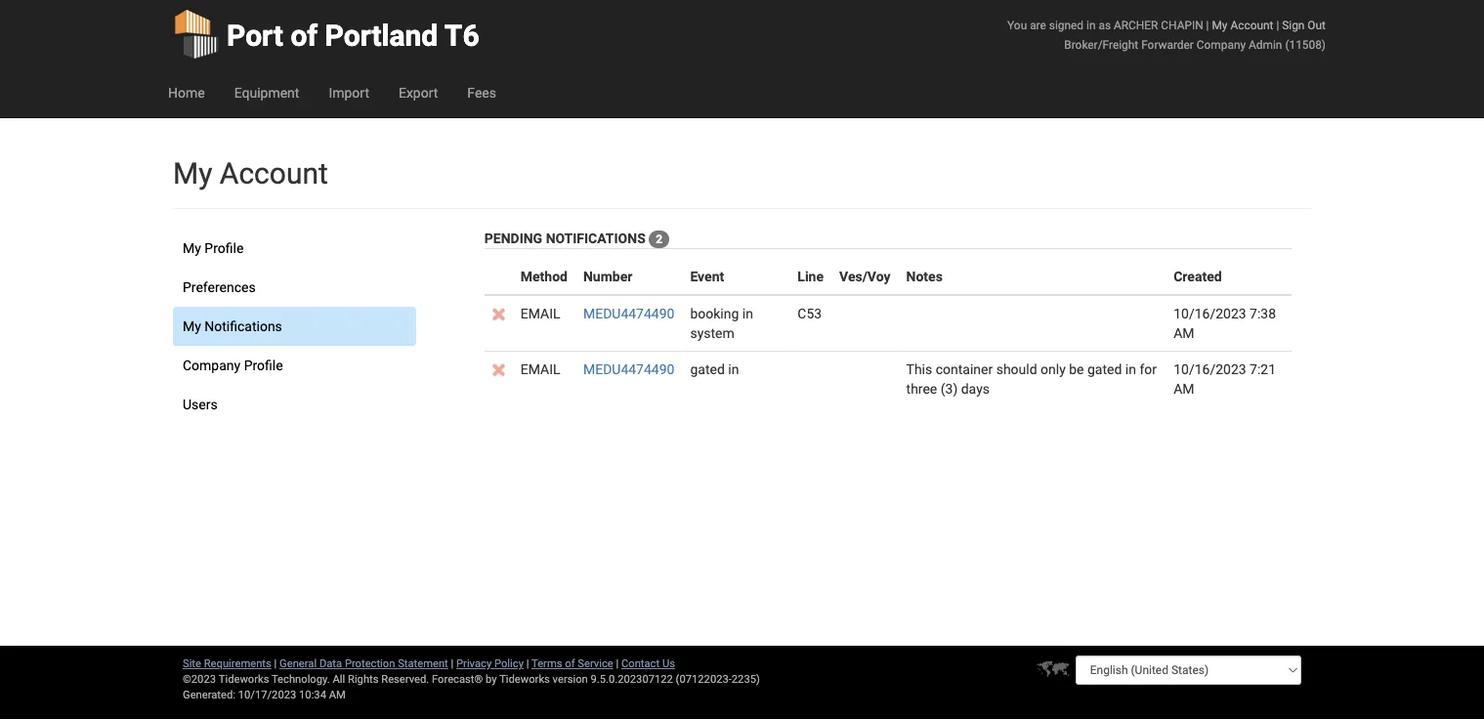 Task type: vqa. For each thing, say whether or not it's contained in the screenshot.
SEARCH button
no



Task type: describe. For each thing, give the bounding box(es) containing it.
click to delete image
[[492, 364, 505, 376]]

in for booking in system
[[742, 305, 753, 321]]

tideworks
[[499, 673, 550, 685]]

site requirements link
[[183, 657, 271, 670]]

privacy
[[456, 657, 492, 670]]

my for my profile
[[183, 240, 201, 256]]

equipment
[[234, 85, 299, 101]]

import
[[329, 85, 369, 101]]

am inside site requirements | general data protection statement | privacy policy | terms of service | contact us ©2023 tideworks technology. all rights reserved. forecast® by tideworks version 9.5.0.202307122 (07122023-2235) generated: 10/17/2023 10:34 am
[[329, 688, 346, 701]]

| up tideworks
[[526, 657, 529, 670]]

port of portland t6
[[227, 18, 479, 53]]

service
[[578, 657, 613, 670]]

2235)
[[732, 673, 760, 685]]

are
[[1030, 18, 1046, 32]]

fees
[[467, 85, 496, 101]]

| up 9.5.0.202307122
[[616, 657, 619, 670]]

notifications for my
[[205, 318, 282, 334]]

gated
[[690, 361, 725, 377]]

medu4474490 link for gated in
[[583, 361, 675, 377]]

company profile
[[183, 357, 283, 373]]

container
[[936, 361, 993, 377]]

number
[[583, 268, 632, 284]]

t6
[[444, 18, 479, 53]]

you are signed in as archer chapin | my account | sign out broker/freight forwarder company admin (11508)
[[1007, 18, 1326, 51]]

broker/freight
[[1064, 38, 1138, 51]]

in inside the this container should only be gated in for three (3) days
[[1125, 361, 1136, 377]]

technology.
[[272, 673, 330, 685]]

10/16/2023 7:21 am
[[1174, 361, 1276, 397]]

version
[[553, 673, 588, 685]]

(11508)
[[1285, 38, 1326, 51]]

by
[[486, 673, 497, 685]]

home button
[[153, 68, 219, 117]]

my account
[[173, 156, 328, 191]]

ves/voy
[[839, 268, 891, 284]]

email for gated in
[[521, 361, 560, 377]]

am for 10/16/2023 7:21 am
[[1174, 381, 1194, 397]]

booking in system
[[690, 305, 753, 341]]

click to delete image
[[492, 308, 505, 321]]

days
[[961, 381, 990, 397]]

data
[[319, 657, 342, 670]]

this
[[906, 361, 932, 377]]

my for my notifications
[[183, 318, 201, 334]]

generated:
[[183, 688, 235, 701]]

archer
[[1114, 18, 1158, 32]]

export
[[399, 85, 438, 101]]

my inside you are signed in as archer chapin | my account | sign out broker/freight forwarder company admin (11508)
[[1212, 18, 1228, 32]]

c53
[[798, 305, 822, 321]]

requirements
[[204, 657, 271, 670]]

site
[[183, 657, 201, 670]]

1 vertical spatial account
[[220, 156, 328, 191]]

us
[[662, 657, 675, 670]]

notifications for pending
[[546, 230, 646, 246]]

medu4474490 link for booking in system
[[583, 305, 675, 321]]

| right chapin
[[1206, 18, 1209, 32]]

you
[[1007, 18, 1027, 32]]

all
[[333, 673, 345, 685]]

pending
[[484, 230, 542, 246]]

three
[[906, 381, 937, 397]]

in for gated in
[[728, 361, 739, 377]]

(3)
[[941, 381, 958, 397]]

| left sign
[[1276, 18, 1279, 32]]

only
[[1041, 361, 1066, 377]]

signed
[[1049, 18, 1084, 32]]

medu4474490 for gated
[[583, 361, 675, 377]]

port of portland t6 link
[[173, 0, 479, 68]]

as
[[1099, 18, 1111, 32]]

policy
[[494, 657, 524, 670]]

am for 10/16/2023 7:38 am
[[1174, 325, 1194, 341]]

1 vertical spatial company
[[183, 357, 241, 373]]

my profile
[[183, 240, 244, 256]]

profile for my profile
[[205, 240, 244, 256]]

reserved.
[[381, 673, 429, 685]]

for
[[1140, 361, 1157, 377]]

import button
[[314, 68, 384, 117]]



Task type: locate. For each thing, give the bounding box(es) containing it.
company
[[1197, 38, 1246, 51], [183, 357, 241, 373]]

am down created
[[1174, 325, 1194, 341]]

0 vertical spatial notifications
[[546, 230, 646, 246]]

0 vertical spatial medu4474490
[[583, 305, 675, 321]]

in inside you are signed in as archer chapin | my account | sign out broker/freight forwarder company admin (11508)
[[1086, 18, 1096, 32]]

out
[[1308, 18, 1326, 32]]

1 vertical spatial am
[[1174, 381, 1194, 397]]

0 horizontal spatial company
[[183, 357, 241, 373]]

1 vertical spatial profile
[[244, 357, 283, 373]]

statement
[[398, 657, 448, 670]]

account inside you are signed in as archer chapin | my account | sign out broker/freight forwarder company admin (11508)
[[1230, 18, 1273, 32]]

my for my account
[[173, 156, 212, 191]]

in inside the booking in system
[[742, 305, 753, 321]]

1 vertical spatial of
[[565, 657, 575, 670]]

9.5.0.202307122
[[591, 673, 673, 685]]

email
[[521, 305, 560, 321], [521, 361, 560, 377]]

©2023 tideworks
[[183, 673, 269, 685]]

of up version
[[565, 657, 575, 670]]

in right gated at the left of the page
[[728, 361, 739, 377]]

company inside you are signed in as archer chapin | my account | sign out broker/freight forwarder company admin (11508)
[[1197, 38, 1246, 51]]

am
[[1174, 325, 1194, 341], [1174, 381, 1194, 397], [329, 688, 346, 701]]

1 vertical spatial in
[[1125, 361, 1136, 377]]

booking
[[690, 305, 739, 321]]

0 vertical spatial profile
[[205, 240, 244, 256]]

general data protection statement link
[[280, 657, 448, 670]]

company up users on the bottom left
[[183, 357, 241, 373]]

account
[[1230, 18, 1273, 32], [220, 156, 328, 191]]

2 medu4474490 link from the top
[[583, 361, 675, 377]]

7:38
[[1250, 305, 1276, 321]]

my down preferences at the top of the page
[[183, 318, 201, 334]]

notifications
[[546, 230, 646, 246], [205, 318, 282, 334]]

1 vertical spatial 10/16/2023
[[1174, 361, 1246, 377]]

0 vertical spatial company
[[1197, 38, 1246, 51]]

(07122023-
[[676, 673, 732, 685]]

medu4474490 down number
[[583, 305, 675, 321]]

notifications up number
[[546, 230, 646, 246]]

equipment button
[[219, 68, 314, 117]]

gated in
[[690, 361, 739, 377]]

1 vertical spatial in
[[728, 361, 739, 377]]

be
[[1069, 361, 1084, 377]]

0 horizontal spatial in
[[728, 361, 739, 377]]

0 vertical spatial in
[[1086, 18, 1096, 32]]

am inside 10/16/2023 7:21 am
[[1174, 381, 1194, 397]]

1 horizontal spatial in
[[1125, 361, 1136, 377]]

1 email from the top
[[521, 305, 560, 321]]

1 vertical spatial notifications
[[205, 318, 282, 334]]

medu4474490 link down number
[[583, 305, 675, 321]]

1 horizontal spatial company
[[1197, 38, 1246, 51]]

1 horizontal spatial account
[[1230, 18, 1273, 32]]

0 horizontal spatial notifications
[[205, 318, 282, 334]]

7:21
[[1250, 361, 1276, 377]]

export button
[[384, 68, 453, 117]]

am down all
[[329, 688, 346, 701]]

10/16/2023 for 10/16/2023 7:38 am
[[1174, 305, 1246, 321]]

terms of service link
[[532, 657, 613, 670]]

notifications up company profile
[[205, 318, 282, 334]]

| up forecast®
[[451, 657, 454, 670]]

forwarder
[[1141, 38, 1194, 51]]

method
[[521, 268, 568, 284]]

2
[[656, 232, 663, 246]]

of inside site requirements | general data protection statement | privacy policy | terms of service | contact us ©2023 tideworks technology. all rights reserved. forecast® by tideworks version 9.5.0.202307122 (07122023-2235) generated: 10/17/2023 10:34 am
[[565, 657, 575, 670]]

10/16/2023 7:38 am
[[1174, 305, 1276, 341]]

profile
[[205, 240, 244, 256], [244, 357, 283, 373]]

0 vertical spatial email
[[521, 305, 560, 321]]

home
[[168, 85, 205, 101]]

profile down my notifications
[[244, 357, 283, 373]]

portland
[[325, 18, 438, 53]]

1 vertical spatial medu4474490 link
[[583, 361, 675, 377]]

contact
[[621, 657, 660, 670]]

0 horizontal spatial account
[[220, 156, 328, 191]]

10/16/2023 down created
[[1174, 305, 1246, 321]]

admin
[[1249, 38, 1282, 51]]

1 medu4474490 link from the top
[[583, 305, 675, 321]]

users
[[183, 396, 218, 412]]

1 horizontal spatial of
[[565, 657, 575, 670]]

am down 10/16/2023 7:38 am
[[1174, 381, 1194, 397]]

of right port
[[291, 18, 318, 53]]

contact us link
[[621, 657, 675, 670]]

| left general
[[274, 657, 277, 670]]

should
[[996, 361, 1037, 377]]

port
[[227, 18, 283, 53]]

1 horizontal spatial notifications
[[546, 230, 646, 246]]

in left "for"
[[1125, 361, 1136, 377]]

gated
[[1087, 361, 1122, 377]]

in left as
[[1086, 18, 1096, 32]]

my notifications
[[183, 318, 282, 334]]

profile for company profile
[[244, 357, 283, 373]]

email for booking in system
[[521, 305, 560, 321]]

am inside 10/16/2023 7:38 am
[[1174, 325, 1194, 341]]

2 medu4474490 from the top
[[583, 361, 675, 377]]

general
[[280, 657, 317, 670]]

0 vertical spatial account
[[1230, 18, 1273, 32]]

0 horizontal spatial in
[[1086, 18, 1096, 32]]

10:34
[[299, 688, 326, 701]]

2 vertical spatial am
[[329, 688, 346, 701]]

medu4474490 link left gated at the left of the page
[[583, 361, 675, 377]]

0 vertical spatial 10/16/2023
[[1174, 305, 1246, 321]]

in
[[1086, 18, 1096, 32], [1125, 361, 1136, 377]]

2 email from the top
[[521, 361, 560, 377]]

site requirements | general data protection statement | privacy policy | terms of service | contact us ©2023 tideworks technology. all rights reserved. forecast® by tideworks version 9.5.0.202307122 (07122023-2235) generated: 10/17/2023 10:34 am
[[183, 657, 760, 701]]

0 vertical spatial am
[[1174, 325, 1194, 341]]

medu4474490 for booking
[[583, 305, 675, 321]]

notes
[[906, 268, 943, 284]]

in
[[742, 305, 753, 321], [728, 361, 739, 377]]

this container should only be gated in for three (3) days
[[906, 361, 1157, 397]]

10/17/2023
[[238, 688, 296, 701]]

email down method
[[521, 305, 560, 321]]

my account link
[[1212, 18, 1273, 32]]

sign out link
[[1282, 18, 1326, 32]]

my up my profile
[[173, 156, 212, 191]]

0 vertical spatial of
[[291, 18, 318, 53]]

1 vertical spatial email
[[521, 361, 560, 377]]

account up admin
[[1230, 18, 1273, 32]]

pending notifications 2
[[484, 230, 663, 246]]

0 vertical spatial in
[[742, 305, 753, 321]]

10/16/2023 inside 10/16/2023 7:38 am
[[1174, 305, 1246, 321]]

0 vertical spatial medu4474490 link
[[583, 305, 675, 321]]

rights
[[348, 673, 379, 685]]

of
[[291, 18, 318, 53], [565, 657, 575, 670]]

created
[[1174, 268, 1222, 284]]

system
[[690, 325, 734, 341]]

terms
[[532, 657, 562, 670]]

my up preferences at the top of the page
[[183, 240, 201, 256]]

1 10/16/2023 from the top
[[1174, 305, 1246, 321]]

sign
[[1282, 18, 1305, 32]]

email right click to delete image
[[521, 361, 560, 377]]

my
[[1212, 18, 1228, 32], [173, 156, 212, 191], [183, 240, 201, 256], [183, 318, 201, 334]]

10/16/2023 for 10/16/2023 7:21 am
[[1174, 361, 1246, 377]]

1 vertical spatial medu4474490
[[583, 361, 675, 377]]

protection
[[345, 657, 395, 670]]

profile up preferences at the top of the page
[[205, 240, 244, 256]]

fees button
[[453, 68, 511, 117]]

company down my account link
[[1197, 38, 1246, 51]]

account down 'equipment' dropdown button
[[220, 156, 328, 191]]

preferences
[[183, 279, 256, 295]]

my right chapin
[[1212, 18, 1228, 32]]

10/16/2023 inside 10/16/2023 7:21 am
[[1174, 361, 1246, 377]]

privacy policy link
[[456, 657, 524, 670]]

medu4474490 left gated at the left of the page
[[583, 361, 675, 377]]

1 medu4474490 from the top
[[583, 305, 675, 321]]

0 horizontal spatial of
[[291, 18, 318, 53]]

1 horizontal spatial in
[[742, 305, 753, 321]]

in right the booking at the top of page
[[742, 305, 753, 321]]

2 10/16/2023 from the top
[[1174, 361, 1246, 377]]

10/16/2023 down 10/16/2023 7:38 am
[[1174, 361, 1246, 377]]

chapin
[[1161, 18, 1203, 32]]

line
[[798, 268, 824, 284]]

forecast®
[[432, 673, 483, 685]]

event
[[690, 268, 724, 284]]



